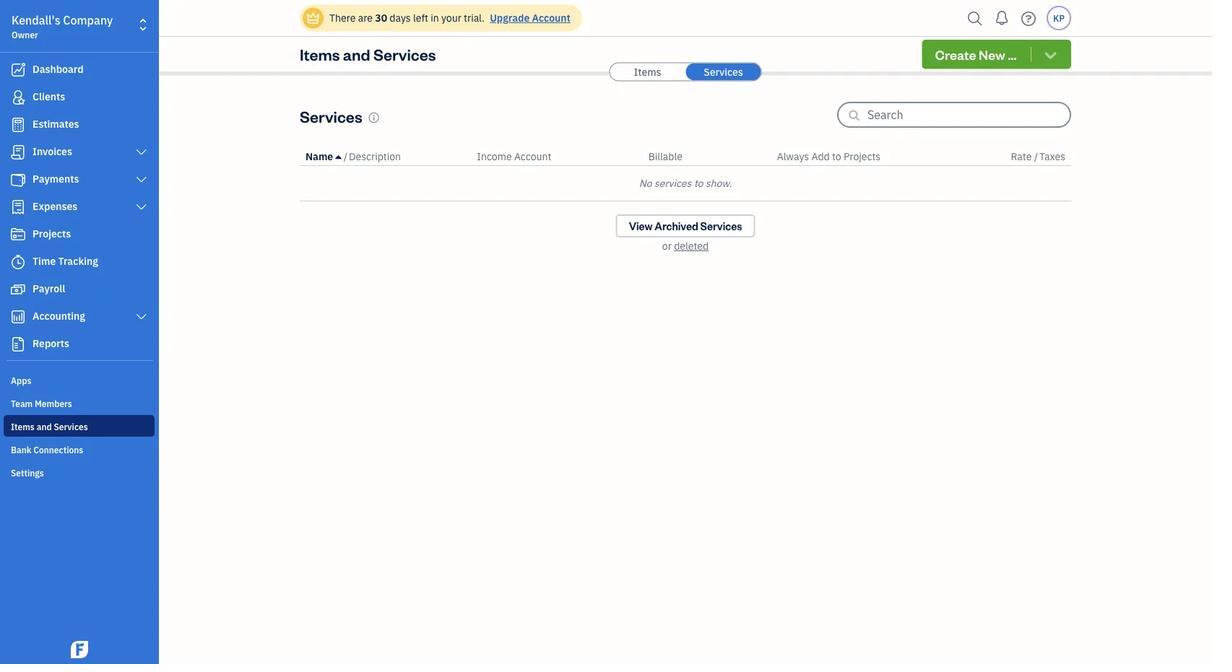 Task type: vqa. For each thing, say whether or not it's contained in the screenshot.
100
no



Task type: describe. For each thing, give the bounding box(es) containing it.
description
[[349, 150, 401, 163]]

income
[[477, 150, 512, 163]]

report image
[[9, 338, 27, 352]]

rate link
[[1012, 150, 1035, 163]]

time
[[33, 255, 56, 268]]

expenses link
[[4, 194, 155, 220]]

and inside main element
[[37, 421, 52, 433]]

view archived services or deleted
[[629, 219, 743, 253]]

go to help image
[[1018, 8, 1041, 29]]

connections
[[33, 445, 83, 456]]

project image
[[9, 228, 27, 242]]

billable
[[649, 150, 683, 163]]

payroll
[[33, 282, 65, 296]]

team members
[[11, 398, 72, 410]]

Search text field
[[868, 103, 1070, 126]]

there
[[330, 11, 356, 25]]

chevron large down image for accounting
[[135, 312, 148, 323]]

to for add
[[833, 150, 842, 163]]

no services to show.
[[639, 177, 732, 190]]

kendall's company owner
[[12, 13, 113, 40]]

invoice image
[[9, 145, 27, 160]]

archived
[[655, 219, 699, 233]]

settings
[[11, 468, 44, 479]]

taxes
[[1040, 150, 1066, 163]]

bank connections link
[[4, 439, 155, 460]]

add
[[812, 150, 830, 163]]

chevron large down image for payments
[[135, 174, 148, 186]]

days
[[390, 11, 411, 25]]

trial.
[[464, 11, 485, 25]]

accounting link
[[4, 304, 155, 330]]

apps link
[[4, 369, 155, 391]]

payments link
[[4, 167, 155, 193]]

caretup image
[[336, 151, 341, 163]]

always add to projects link
[[777, 150, 881, 163]]

items and services link
[[4, 416, 155, 437]]

timer image
[[9, 255, 27, 270]]

items and services inside items and services link
[[11, 421, 88, 433]]

estimates
[[33, 117, 79, 131]]

deleted
[[674, 240, 709, 253]]

services inside main element
[[54, 421, 88, 433]]

crown image
[[306, 10, 321, 26]]

rate / taxes
[[1012, 150, 1066, 163]]

search image
[[964, 8, 987, 29]]

accounting
[[33, 310, 85, 323]]

settings link
[[4, 462, 155, 484]]

dashboard
[[33, 63, 84, 76]]

income account
[[477, 150, 552, 163]]

0 vertical spatial and
[[343, 44, 370, 65]]

show.
[[706, 177, 732, 190]]

new
[[979, 46, 1006, 63]]

to for services
[[694, 177, 704, 190]]

create new …
[[936, 46, 1017, 63]]

income account link
[[477, 150, 552, 163]]

apps
[[11, 375, 31, 387]]

or
[[663, 240, 672, 253]]

company
[[63, 13, 113, 28]]

dashboard link
[[4, 57, 155, 83]]

members
[[35, 398, 72, 410]]

reports link
[[4, 332, 155, 358]]

deleted link
[[674, 240, 709, 253]]

info image
[[368, 112, 380, 124]]

chevron large down image for expenses
[[135, 202, 148, 213]]

in
[[431, 11, 439, 25]]

expenses
[[33, 200, 78, 213]]

clients
[[33, 90, 65, 103]]

0 vertical spatial items and services
[[300, 44, 436, 65]]

upgrade
[[490, 11, 530, 25]]

your
[[442, 11, 462, 25]]

create new … button
[[923, 40, 1072, 69]]

upgrade account link
[[487, 11, 571, 25]]

dashboard image
[[9, 63, 27, 77]]

1 horizontal spatial projects
[[844, 150, 881, 163]]

1 horizontal spatial items
[[300, 44, 340, 65]]

notifications image
[[991, 4, 1014, 33]]

30
[[375, 11, 387, 25]]

1 vertical spatial items
[[634, 65, 662, 78]]

chart image
[[9, 310, 27, 325]]



Task type: locate. For each thing, give the bounding box(es) containing it.
0 vertical spatial account
[[532, 11, 571, 25]]

payroll link
[[4, 277, 155, 303]]

payments
[[33, 172, 79, 186]]

billable link
[[649, 150, 683, 163]]

kendall's
[[12, 13, 60, 28]]

to
[[833, 150, 842, 163], [694, 177, 704, 190]]

0 horizontal spatial items and services
[[11, 421, 88, 433]]

bank
[[11, 445, 31, 456]]

kp button
[[1047, 6, 1072, 30]]

there are 30 days left in your trial. upgrade account
[[330, 11, 571, 25]]

0 horizontal spatial and
[[37, 421, 52, 433]]

1 vertical spatial items and services
[[11, 421, 88, 433]]

rate
[[1012, 150, 1032, 163]]

items link
[[610, 63, 686, 81]]

0 horizontal spatial /
[[344, 150, 348, 163]]

0 vertical spatial to
[[833, 150, 842, 163]]

invoices link
[[4, 140, 155, 166]]

main element
[[0, 0, 195, 665]]

kp
[[1054, 12, 1065, 24]]

client image
[[9, 90, 27, 105]]

1 vertical spatial to
[[694, 177, 704, 190]]

items and services up bank connections
[[11, 421, 88, 433]]

chevron large down image down payments link
[[135, 202, 148, 213]]

2 vertical spatial items
[[11, 421, 35, 433]]

chevron large down image down 'invoices' link
[[135, 174, 148, 186]]

expense image
[[9, 200, 27, 215]]

and down the team members
[[37, 421, 52, 433]]

/
[[344, 150, 348, 163], [1035, 150, 1039, 163]]

items and services down are
[[300, 44, 436, 65]]

0 vertical spatial chevron large down image
[[135, 147, 148, 158]]

money image
[[9, 283, 27, 297]]

1 horizontal spatial and
[[343, 44, 370, 65]]

/ right caretup icon
[[344, 150, 348, 163]]

chevron large down image
[[135, 147, 148, 158], [135, 312, 148, 323]]

0 horizontal spatial items
[[11, 421, 35, 433]]

services
[[655, 177, 692, 190]]

chevron large down image
[[135, 174, 148, 186], [135, 202, 148, 213]]

1 vertical spatial chevron large down image
[[135, 202, 148, 213]]

no
[[639, 177, 652, 190]]

account right income at the top left of page
[[515, 150, 552, 163]]

clients link
[[4, 85, 155, 111]]

chevron large down image down estimates link
[[135, 147, 148, 158]]

description link
[[349, 150, 401, 163]]

1 chevron large down image from the top
[[135, 174, 148, 186]]

tracking
[[58, 255, 98, 268]]

create new … button
[[923, 40, 1072, 69]]

projects
[[844, 150, 881, 163], [33, 227, 71, 241]]

left
[[413, 11, 429, 25]]

are
[[358, 11, 373, 25]]

chevron large down image for invoices
[[135, 147, 148, 158]]

0 vertical spatial projects
[[844, 150, 881, 163]]

payment image
[[9, 173, 27, 187]]

bank connections
[[11, 445, 83, 456]]

time tracking link
[[4, 249, 155, 275]]

projects down expenses
[[33, 227, 71, 241]]

items inside main element
[[11, 421, 35, 433]]

1 horizontal spatial to
[[833, 150, 842, 163]]

view
[[629, 219, 653, 233]]

1 vertical spatial account
[[515, 150, 552, 163]]

0 horizontal spatial to
[[694, 177, 704, 190]]

account
[[532, 11, 571, 25], [515, 150, 552, 163]]

reports
[[33, 337, 69, 351]]

account right upgrade
[[532, 11, 571, 25]]

chevron large down image up reports link
[[135, 312, 148, 323]]

0 vertical spatial items
[[300, 44, 340, 65]]

2 / from the left
[[1035, 150, 1039, 163]]

always add to projects
[[777, 150, 881, 163]]

to right add
[[833, 150, 842, 163]]

estimate image
[[9, 118, 27, 132]]

create
[[936, 46, 977, 63]]

invoices
[[33, 145, 72, 158]]

/ right rate
[[1035, 150, 1039, 163]]

services inside view archived services or deleted
[[701, 219, 743, 233]]

2 chevron large down image from the top
[[135, 312, 148, 323]]

1 horizontal spatial items and services
[[300, 44, 436, 65]]

time tracking
[[33, 255, 98, 268]]

1 vertical spatial chevron large down image
[[135, 312, 148, 323]]

1 / from the left
[[344, 150, 348, 163]]

items and services
[[300, 44, 436, 65], [11, 421, 88, 433]]

owner
[[12, 29, 38, 40]]

estimates link
[[4, 112, 155, 138]]

projects link
[[4, 222, 155, 248]]

name link
[[306, 150, 344, 163]]

items
[[300, 44, 340, 65], [634, 65, 662, 78], [11, 421, 35, 433]]

1 vertical spatial projects
[[33, 227, 71, 241]]

1 horizontal spatial /
[[1035, 150, 1039, 163]]

to left show.
[[694, 177, 704, 190]]

1 vertical spatial and
[[37, 421, 52, 433]]

team
[[11, 398, 33, 410]]

services link
[[686, 63, 761, 81]]

2 horizontal spatial items
[[634, 65, 662, 78]]

projects right add
[[844, 150, 881, 163]]

and
[[343, 44, 370, 65], [37, 421, 52, 433]]

freshbooks image
[[68, 642, 91, 659]]

0 vertical spatial chevron large down image
[[135, 174, 148, 186]]

view archived services link
[[616, 215, 756, 238]]

always
[[777, 150, 810, 163]]

…
[[1008, 46, 1017, 63]]

name
[[306, 150, 333, 163]]

and down are
[[343, 44, 370, 65]]

chevron large down image inside 'invoices' link
[[135, 147, 148, 158]]

team members link
[[4, 392, 155, 414]]

chevrondown image
[[1043, 47, 1060, 62]]

services
[[374, 44, 436, 65], [704, 65, 743, 78], [300, 106, 363, 126], [701, 219, 743, 233], [54, 421, 88, 433]]

projects inside projects link
[[33, 227, 71, 241]]

2 chevron large down image from the top
[[135, 202, 148, 213]]

1 chevron large down image from the top
[[135, 147, 148, 158]]

0 horizontal spatial projects
[[33, 227, 71, 241]]



